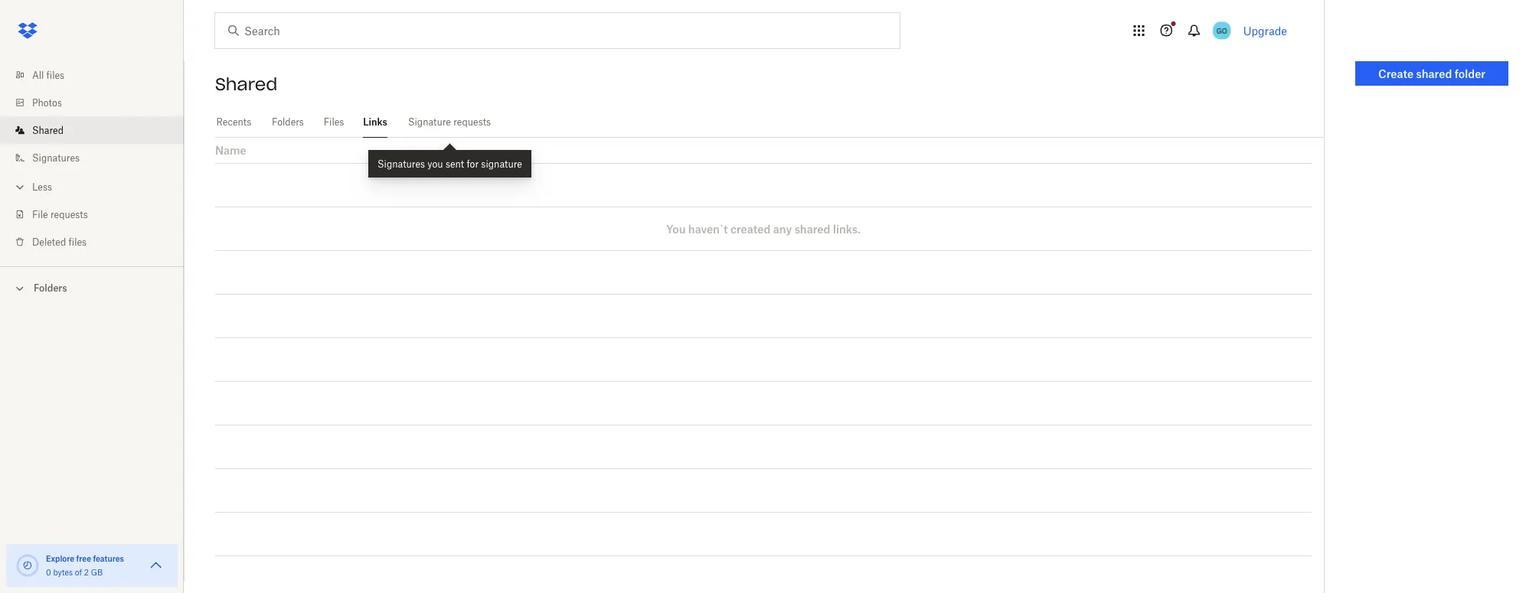 Task type: locate. For each thing, give the bounding box(es) containing it.
0 vertical spatial folders
[[272, 116, 304, 128]]

shared
[[215, 74, 278, 95], [32, 124, 64, 136]]

1 horizontal spatial requests
[[454, 116, 491, 128]]

1 vertical spatial shared
[[32, 124, 64, 136]]

0 horizontal spatial requests
[[50, 209, 88, 220]]

folders left the files
[[272, 116, 304, 128]]

list containing all files
[[0, 52, 184, 267]]

requests for signature requests
[[454, 116, 491, 128]]

shared down photos
[[32, 124, 64, 136]]

0 vertical spatial requests
[[454, 116, 491, 128]]

1 horizontal spatial folders
[[272, 116, 304, 128]]

1 horizontal spatial shared
[[1417, 67, 1452, 80]]

deleted
[[32, 236, 66, 248]]

you
[[428, 158, 443, 170]]

explore
[[46, 554, 74, 564]]

1 horizontal spatial files
[[69, 236, 87, 248]]

recents
[[216, 116, 251, 128]]

list
[[0, 52, 184, 267]]

photos link
[[12, 89, 184, 116]]

requests
[[454, 116, 491, 128], [50, 209, 88, 220]]

requests up for
[[454, 116, 491, 128]]

1 horizontal spatial shared
[[215, 74, 278, 95]]

0 horizontal spatial shared
[[795, 222, 831, 236]]

files for all files
[[46, 69, 64, 81]]

folders button
[[0, 276, 184, 299]]

signatures for signatures you sent for signature
[[378, 158, 425, 170]]

tab list
[[215, 107, 1324, 138]]

0 horizontal spatial folders
[[34, 283, 67, 294]]

0 vertical spatial shared
[[1417, 67, 1452, 80]]

requests inside list
[[50, 209, 88, 220]]

0 vertical spatial shared
[[215, 74, 278, 95]]

0 vertical spatial files
[[46, 69, 64, 81]]

links.
[[833, 222, 861, 236]]

files
[[46, 69, 64, 81], [69, 236, 87, 248]]

signatures link
[[12, 144, 184, 172]]

2
[[84, 568, 89, 577]]

1 vertical spatial folders
[[34, 283, 67, 294]]

any
[[773, 222, 792, 236]]

1 vertical spatial requests
[[50, 209, 88, 220]]

folders
[[272, 116, 304, 128], [34, 283, 67, 294]]

go
[[1217, 26, 1228, 35]]

shared left folder
[[1417, 67, 1452, 80]]

go button
[[1210, 18, 1234, 43]]

free
[[76, 554, 91, 564]]

signatures up the 'less'
[[32, 152, 80, 164]]

deleted files
[[32, 236, 87, 248]]

0 horizontal spatial files
[[46, 69, 64, 81]]

create
[[1379, 67, 1414, 80]]

shared inside list item
[[32, 124, 64, 136]]

signatures you sent for signature
[[378, 158, 522, 170]]

files right deleted
[[69, 236, 87, 248]]

folders link
[[271, 107, 305, 136]]

shared link
[[12, 116, 184, 144]]

shared inside button
[[1417, 67, 1452, 80]]

created
[[731, 222, 771, 236]]

1 vertical spatial files
[[69, 236, 87, 248]]

create shared folder button
[[1356, 61, 1509, 86]]

files inside "link"
[[69, 236, 87, 248]]

signatures left you
[[378, 158, 425, 170]]

tab list containing recents
[[215, 107, 1324, 138]]

folders inside tab list
[[272, 116, 304, 128]]

0 horizontal spatial signatures
[[32, 152, 80, 164]]

requests right file
[[50, 209, 88, 220]]

links
[[363, 116, 387, 128]]

signatures
[[32, 152, 80, 164], [378, 158, 425, 170]]

shared right any
[[795, 222, 831, 236]]

shared
[[1417, 67, 1452, 80], [795, 222, 831, 236]]

less
[[32, 181, 52, 193]]

signature requests
[[408, 116, 491, 128]]

shared list item
[[0, 116, 184, 144]]

all files link
[[12, 61, 184, 89]]

shared up recents link
[[215, 74, 278, 95]]

folders down deleted
[[34, 283, 67, 294]]

0 horizontal spatial shared
[[32, 124, 64, 136]]

files right all
[[46, 69, 64, 81]]

1 horizontal spatial signatures
[[378, 158, 425, 170]]

upgrade link
[[1244, 24, 1287, 37]]



Task type: describe. For each thing, give the bounding box(es) containing it.
file requests link
[[12, 201, 184, 228]]

of
[[75, 568, 82, 577]]

signature
[[481, 158, 522, 170]]

signature requests link
[[406, 107, 493, 136]]

files link
[[323, 107, 345, 136]]

dropbox image
[[12, 15, 43, 46]]

gb
[[91, 568, 103, 577]]

you haven`t created any shared links.
[[666, 222, 861, 236]]

1 vertical spatial shared
[[795, 222, 831, 236]]

sent
[[446, 158, 464, 170]]

bytes
[[53, 568, 73, 577]]

signature
[[408, 116, 451, 128]]

0
[[46, 568, 51, 577]]

features
[[93, 554, 124, 564]]

you
[[666, 222, 686, 236]]

folders inside button
[[34, 283, 67, 294]]

folder
[[1455, 67, 1486, 80]]

file
[[32, 209, 48, 220]]

all
[[32, 69, 44, 81]]

requests for file requests
[[50, 209, 88, 220]]

signatures for signatures
[[32, 152, 80, 164]]

links link
[[363, 107, 388, 136]]

for
[[467, 158, 479, 170]]

file requests
[[32, 209, 88, 220]]

explore free features 0 bytes of 2 gb
[[46, 554, 124, 577]]

photos
[[32, 97, 62, 108]]

quota usage element
[[15, 554, 40, 578]]

all files
[[32, 69, 64, 81]]

recents link
[[215, 107, 253, 136]]

name
[[215, 144, 246, 157]]

upgrade
[[1244, 24, 1287, 37]]

Search in folder "Dropbox" text field
[[244, 22, 869, 39]]

files for deleted files
[[69, 236, 87, 248]]

deleted files link
[[12, 228, 184, 256]]

less image
[[12, 180, 28, 195]]

haven`t
[[688, 222, 728, 236]]

create shared folder
[[1379, 67, 1486, 80]]

files
[[324, 116, 344, 128]]



Task type: vqa. For each thing, say whether or not it's contained in the screenshot.
rightmost 'Signatures'
yes



